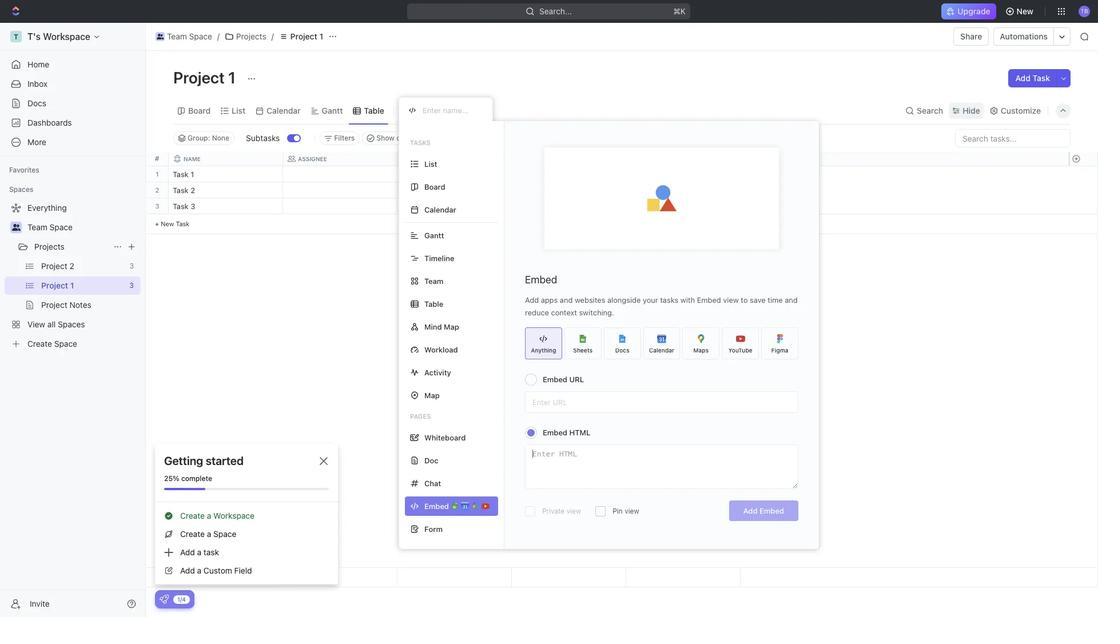 Task type: describe. For each thing, give the bounding box(es) containing it.
pin
[[613, 507, 623, 516]]

task 3
[[173, 202, 195, 211]]

new for new
[[1017, 6, 1033, 16]]

row group containing ‎task 1
[[169, 166, 741, 234]]

0 horizontal spatial 3
[[155, 202, 159, 210]]

automations button
[[994, 28, 1053, 45]]

embed inside add apps and websites alongside your tasks with embed view to save time and reduce context switching.
[[697, 296, 721, 305]]

2 vertical spatial space
[[213, 530, 236, 539]]

0 horizontal spatial project 1
[[173, 68, 239, 87]]

hide button
[[949, 103, 984, 119]]

1 / from the left
[[217, 31, 220, 41]]

new for new task
[[161, 220, 174, 228]]

view
[[413, 106, 432, 115]]

create a space
[[180, 530, 236, 539]]

dashboards
[[27, 118, 72, 128]]

add apps and websites alongside your tasks with embed view to save time and reduce context switching.
[[525, 296, 798, 317]]

embed inside button
[[759, 507, 784, 516]]

‎task for ‎task 2
[[173, 186, 189, 195]]

switching.
[[579, 308, 614, 317]]

team inside sidebar navigation
[[27, 222, 47, 232]]

team space inside sidebar navigation
[[27, 222, 73, 232]]

1 vertical spatial calendar
[[424, 205, 456, 214]]

1 horizontal spatial team
[[167, 31, 187, 41]]

2 for 1
[[155, 186, 159, 194]]

show
[[376, 134, 395, 142]]

embed for embed
[[525, 274, 557, 286]]

pin view
[[613, 507, 639, 516]]

add for add apps and websites alongside your tasks with embed view to save time and reduce context switching.
[[525, 296, 539, 305]]

view button
[[399, 103, 436, 119]]

grid containing ‎task 1
[[146, 152, 1098, 588]]

websites
[[575, 296, 605, 305]]

subtasks button
[[241, 129, 287, 148]]

youtube
[[728, 347, 752, 354]]

a for task
[[197, 548, 201, 558]]

table link
[[362, 103, 384, 119]]

project 1 link
[[276, 30, 326, 43]]

embed html
[[543, 428, 590, 437]]

#
[[155, 154, 159, 163]]

maps
[[693, 347, 709, 354]]

gantt link
[[319, 103, 343, 119]]

customize button
[[986, 103, 1044, 119]]

share
[[960, 31, 982, 41]]

add a custom field
[[180, 566, 252, 576]]

1 inside 1 2 3
[[156, 170, 159, 178]]

task inside press space to select this row. row
[[173, 202, 189, 211]]

0 vertical spatial space
[[189, 31, 212, 41]]

to for task 3
[[404, 203, 413, 210]]

mind
[[424, 322, 442, 331]]

to do for ‎task 2
[[404, 187, 424, 194]]

hide
[[963, 106, 980, 115]]

1 vertical spatial map
[[424, 391, 440, 400]]

1 horizontal spatial board
[[424, 182, 445, 191]]

project 1 inside 'link'
[[290, 31, 323, 41]]

a for custom
[[197, 566, 201, 576]]

getting started
[[164, 455, 244, 468]]

view button
[[399, 97, 436, 124]]

anything
[[531, 347, 556, 354]]

row group containing 1 2 3
[[146, 166, 169, 234]]

inbox link
[[5, 75, 141, 93]]

url
[[569, 375, 584, 384]]

pages
[[410, 413, 431, 420]]

create a workspace
[[180, 511, 254, 521]]

apps
[[541, 296, 558, 305]]

projects inside sidebar navigation
[[34, 242, 65, 252]]

1 2 3
[[155, 170, 159, 210]]

automations
[[1000, 31, 1048, 41]]

‎task 1
[[173, 170, 194, 179]]

activity
[[424, 368, 451, 377]]

with
[[680, 296, 695, 305]]

docs link
[[5, 94, 141, 113]]

search...
[[540, 6, 572, 16]]

form
[[424, 525, 443, 534]]

space inside sidebar navigation
[[50, 222, 73, 232]]

getting
[[164, 455, 203, 468]]

task for add task
[[1033, 73, 1050, 83]]

add embed button
[[729, 501, 798, 522]]

0 vertical spatial table
[[364, 106, 384, 115]]

do for 2
[[415, 187, 424, 194]]

1 vertical spatial project
[[173, 68, 225, 87]]

list link
[[229, 103, 245, 119]]

⌘k
[[674, 6, 686, 16]]

customize
[[1001, 106, 1041, 115]]

25%
[[164, 475, 179, 483]]

tasks
[[660, 296, 678, 305]]

upgrade
[[958, 6, 990, 16]]

1 inside 'link'
[[319, 31, 323, 41]]

1 horizontal spatial team space link
[[153, 30, 215, 43]]

tasks
[[410, 139, 430, 146]]

html
[[569, 428, 590, 437]]

25% complete
[[164, 475, 212, 483]]

spaces
[[9, 185, 33, 194]]

create for create a workspace
[[180, 511, 205, 521]]

view for private view
[[566, 507, 581, 516]]

alongside
[[607, 296, 641, 305]]

board link
[[186, 103, 211, 119]]

1 horizontal spatial team space
[[167, 31, 212, 41]]

new button
[[1001, 2, 1040, 21]]

create for create a space
[[180, 530, 205, 539]]

subtasks
[[246, 133, 280, 143]]

doc
[[424, 456, 438, 465]]

timeline
[[424, 254, 454, 263]]

view for pin view
[[625, 507, 639, 516]]

figma
[[771, 347, 788, 354]]

onboarding checklist button image
[[160, 595, 169, 604]]

to for ‎task 2
[[404, 187, 413, 194]]

onboarding checklist button element
[[160, 595, 169, 604]]

1 vertical spatial gantt
[[424, 231, 444, 240]]

0 horizontal spatial board
[[188, 106, 211, 115]]

new task
[[161, 220, 190, 228]]

whiteboard
[[424, 433, 466, 442]]

‎task 2
[[173, 186, 195, 195]]

workspace
[[213, 511, 254, 521]]

invite
[[30, 599, 50, 609]]

press space to select this row. row containing 2
[[146, 182, 169, 198]]

sheets
[[573, 347, 593, 354]]

task
[[204, 548, 219, 558]]

to inside add apps and websites alongside your tasks with embed view to save time and reduce context switching.
[[741, 296, 748, 305]]

press space to select this row. row containing ‎task 1
[[169, 166, 741, 184]]



Task type: locate. For each thing, give the bounding box(es) containing it.
0 vertical spatial docs
[[27, 98, 46, 108]]

row group
[[146, 166, 169, 234], [169, 166, 741, 234], [1069, 166, 1097, 234], [1069, 568, 1097, 587]]

a up create a space
[[207, 511, 211, 521]]

list up subtasks button
[[232, 106, 245, 115]]

table up the 'mind'
[[424, 299, 443, 309]]

add task
[[1015, 73, 1050, 83]]

add inside add apps and websites alongside your tasks with embed view to save time and reduce context switching.
[[525, 296, 539, 305]]

1 horizontal spatial view
[[625, 507, 639, 516]]

1 horizontal spatial and
[[785, 296, 798, 305]]

1 horizontal spatial calendar
[[424, 205, 456, 214]]

project inside project 1 'link'
[[290, 31, 317, 41]]

docs
[[27, 98, 46, 108], [615, 347, 629, 354]]

tree
[[5, 199, 141, 353]]

1 vertical spatial table
[[424, 299, 443, 309]]

do down tasks
[[415, 187, 424, 194]]

table
[[364, 106, 384, 115], [424, 299, 443, 309]]

create
[[180, 511, 205, 521], [180, 530, 205, 539]]

1 vertical spatial user group image
[[12, 224, 20, 231]]

private
[[542, 507, 565, 516]]

0 horizontal spatial 2
[[155, 186, 159, 194]]

2 create from the top
[[180, 530, 205, 539]]

embed
[[525, 274, 557, 286], [697, 296, 721, 305], [543, 375, 567, 384], [543, 428, 567, 437], [759, 507, 784, 516]]

press space to select this row. row containing 1
[[146, 166, 169, 182]]

2 vertical spatial team
[[424, 277, 443, 286]]

new down task 3
[[161, 220, 174, 228]]

board left list link
[[188, 106, 211, 115]]

0 vertical spatial to
[[404, 187, 413, 194]]

2 inside press space to select this row. row
[[191, 186, 195, 195]]

1 vertical spatial to
[[404, 203, 413, 210]]

space
[[189, 31, 212, 41], [50, 222, 73, 232], [213, 530, 236, 539]]

2 for ‎task
[[191, 186, 195, 195]]

2 up task 3
[[191, 186, 195, 195]]

add inside button
[[1015, 73, 1031, 83]]

2 left ‎task 2
[[155, 186, 159, 194]]

0 vertical spatial projects
[[236, 31, 266, 41]]

0 vertical spatial team space
[[167, 31, 212, 41]]

map
[[444, 322, 459, 331], [424, 391, 440, 400]]

a for space
[[207, 530, 211, 539]]

custom
[[204, 566, 232, 576]]

closed
[[396, 134, 418, 142]]

add inside "add embed" button
[[743, 507, 757, 516]]

1 horizontal spatial projects link
[[222, 30, 269, 43]]

add for add a custom field
[[180, 566, 195, 576]]

1 horizontal spatial /
[[271, 31, 274, 41]]

favorites button
[[5, 164, 44, 177]]

inbox
[[27, 79, 47, 89]]

1 horizontal spatial 3
[[191, 202, 195, 211]]

do up timeline
[[415, 203, 424, 210]]

2 and from the left
[[785, 296, 798, 305]]

0 vertical spatial create
[[180, 511, 205, 521]]

1 horizontal spatial project
[[290, 31, 317, 41]]

task up customize
[[1033, 73, 1050, 83]]

0 vertical spatial user group image
[[157, 34, 164, 39]]

0 horizontal spatial map
[[424, 391, 440, 400]]

1 vertical spatial project 1
[[173, 68, 239, 87]]

‎task for ‎task 1
[[173, 170, 189, 179]]

0 horizontal spatial team
[[27, 222, 47, 232]]

0 horizontal spatial project
[[173, 68, 225, 87]]

0 horizontal spatial team space
[[27, 222, 73, 232]]

2 inside 1 2 3
[[155, 186, 159, 194]]

2 horizontal spatial team
[[424, 277, 443, 286]]

1 horizontal spatial gantt
[[424, 231, 444, 240]]

0 vertical spatial gantt
[[322, 106, 343, 115]]

1 vertical spatial team
[[27, 222, 47, 232]]

0 horizontal spatial calendar
[[267, 106, 301, 115]]

task for new task
[[176, 220, 190, 228]]

to do cell
[[397, 182, 512, 198], [397, 198, 512, 214]]

1 horizontal spatial table
[[424, 299, 443, 309]]

list down tasks
[[424, 159, 437, 168]]

time
[[768, 296, 783, 305]]

add a task
[[180, 548, 219, 558]]

2 horizontal spatial space
[[213, 530, 236, 539]]

add embed
[[743, 507, 784, 516]]

context
[[551, 308, 577, 317]]

embed url
[[543, 375, 584, 384]]

0 horizontal spatial projects
[[34, 242, 65, 252]]

1
[[319, 31, 323, 41], [228, 68, 236, 87], [191, 170, 194, 179], [156, 170, 159, 178]]

3 down ‎task 2
[[191, 202, 195, 211]]

0 vertical spatial projects link
[[222, 30, 269, 43]]

docs down inbox on the left
[[27, 98, 46, 108]]

0 vertical spatial team space link
[[153, 30, 215, 43]]

view right private
[[566, 507, 581, 516]]

new inside button
[[1017, 6, 1033, 16]]

calendar
[[267, 106, 301, 115], [424, 205, 456, 214], [649, 347, 674, 354]]

save
[[750, 296, 766, 305]]

0 horizontal spatial projects link
[[34, 238, 109, 256]]

0 vertical spatial map
[[444, 322, 459, 331]]

1/4
[[177, 596, 186, 603]]

task down task 3
[[176, 220, 190, 228]]

map down activity
[[424, 391, 440, 400]]

1 vertical spatial task
[[173, 202, 189, 211]]

search button
[[902, 103, 947, 119]]

1 vertical spatial projects
[[34, 242, 65, 252]]

to do for task 3
[[404, 203, 424, 210]]

2 horizontal spatial calendar
[[649, 347, 674, 354]]

calendar left the maps
[[649, 347, 674, 354]]

2 do from the top
[[415, 203, 424, 210]]

‎task down ‎task 1
[[173, 186, 189, 195]]

2 vertical spatial task
[[176, 220, 190, 228]]

close image
[[320, 458, 328, 466]]

1 vertical spatial new
[[161, 220, 174, 228]]

project
[[290, 31, 317, 41], [173, 68, 225, 87]]

0 horizontal spatial space
[[50, 222, 73, 232]]

reduce
[[525, 308, 549, 317]]

1 vertical spatial create
[[180, 530, 205, 539]]

1 to do cell from the top
[[397, 182, 512, 198]]

add task button
[[1009, 69, 1057, 87]]

do for 3
[[415, 203, 424, 210]]

0 vertical spatial project
[[290, 31, 317, 41]]

add
[[1015, 73, 1031, 83], [525, 296, 539, 305], [743, 507, 757, 516], [180, 548, 195, 558], [180, 566, 195, 576]]

cell
[[283, 166, 397, 182], [397, 166, 512, 182], [512, 166, 626, 182], [283, 182, 397, 198], [512, 182, 626, 198], [283, 198, 397, 214], [512, 198, 626, 214]]

0 horizontal spatial and
[[560, 296, 573, 305]]

2
[[191, 186, 195, 195], [155, 186, 159, 194]]

1 vertical spatial docs
[[615, 347, 629, 354]]

task down ‎task 2
[[173, 202, 189, 211]]

1 vertical spatial board
[[424, 182, 445, 191]]

0 vertical spatial to do cell
[[397, 182, 512, 198]]

1 horizontal spatial docs
[[615, 347, 629, 354]]

and right time
[[785, 296, 798, 305]]

0 horizontal spatial view
[[566, 507, 581, 516]]

your
[[643, 296, 658, 305]]

user group image
[[157, 34, 164, 39], [12, 224, 20, 231]]

1 vertical spatial team space link
[[27, 218, 138, 237]]

to do cell for task 3
[[397, 198, 512, 214]]

0 horizontal spatial gantt
[[322, 106, 343, 115]]

‎task up ‎task 2
[[173, 170, 189, 179]]

upgrade link
[[942, 3, 996, 19]]

new inside grid
[[161, 220, 174, 228]]

2 ‎task from the top
[[173, 186, 189, 195]]

embed for embed html
[[543, 428, 567, 437]]

1 ‎task from the top
[[173, 170, 189, 179]]

dashboards link
[[5, 114, 141, 132]]

do
[[415, 187, 424, 194], [415, 203, 424, 210]]

show closed
[[376, 134, 418, 142]]

projects
[[236, 31, 266, 41], [34, 242, 65, 252]]

team space
[[167, 31, 212, 41], [27, 222, 73, 232]]

gantt up timeline
[[424, 231, 444, 240]]

new
[[1017, 6, 1033, 16], [161, 220, 174, 228]]

‎task
[[173, 170, 189, 179], [173, 186, 189, 195]]

3
[[191, 202, 195, 211], [155, 202, 159, 210]]

field
[[234, 566, 252, 576]]

a
[[207, 511, 211, 521], [207, 530, 211, 539], [197, 548, 201, 558], [197, 566, 201, 576]]

map right the 'mind'
[[444, 322, 459, 331]]

tree containing team space
[[5, 199, 141, 353]]

Enter URL text field
[[526, 392, 798, 413]]

0 vertical spatial ‎task
[[173, 170, 189, 179]]

calendar up subtasks button
[[267, 106, 301, 115]]

create up create a space
[[180, 511, 205, 521]]

board
[[188, 106, 211, 115], [424, 182, 445, 191]]

Enter HTML text field
[[526, 446, 798, 489]]

a up the task
[[207, 530, 211, 539]]

workload
[[424, 345, 458, 354]]

view inside add apps and websites alongside your tasks with embed view to save time and reduce context switching.
[[723, 296, 739, 305]]

0 horizontal spatial list
[[232, 106, 245, 115]]

1 horizontal spatial 2
[[191, 186, 195, 195]]

home
[[27, 59, 49, 69]]

docs right sheets at right
[[615, 347, 629, 354]]

1 horizontal spatial space
[[189, 31, 212, 41]]

add for add a task
[[180, 548, 195, 558]]

a down the add a task
[[197, 566, 201, 576]]

search
[[917, 106, 943, 115]]

project 1
[[290, 31, 323, 41], [173, 68, 239, 87]]

favorites
[[9, 166, 39, 174]]

view
[[723, 296, 739, 305], [566, 507, 581, 516], [625, 507, 639, 516]]

to do cell for ‎task 2
[[397, 182, 512, 198]]

2 vertical spatial calendar
[[649, 347, 674, 354]]

1 vertical spatial to do
[[404, 203, 424, 210]]

show closed button
[[362, 132, 423, 145]]

create up the add a task
[[180, 530, 205, 539]]

view right pin
[[625, 507, 639, 516]]

and up context
[[560, 296, 573, 305]]

0 vertical spatial task
[[1033, 73, 1050, 83]]

Enter name... field
[[421, 105, 483, 116]]

1 horizontal spatial project 1
[[290, 31, 323, 41]]

0 horizontal spatial new
[[161, 220, 174, 228]]

0 horizontal spatial user group image
[[12, 224, 20, 231]]

mind map
[[424, 322, 459, 331]]

1 horizontal spatial new
[[1017, 6, 1033, 16]]

1 vertical spatial space
[[50, 222, 73, 232]]

to
[[404, 187, 413, 194], [404, 203, 413, 210], [741, 296, 748, 305]]

add for add embed
[[743, 507, 757, 516]]

home link
[[5, 55, 141, 74]]

grid
[[146, 152, 1098, 588]]

press space to select this row. row containing task 3
[[169, 198, 741, 216]]

user group image inside sidebar navigation
[[12, 224, 20, 231]]

1 vertical spatial to do cell
[[397, 198, 512, 214]]

table up show
[[364, 106, 384, 115]]

calendar up timeline
[[424, 205, 456, 214]]

to do
[[404, 187, 424, 194], [404, 203, 424, 210]]

task
[[1033, 73, 1050, 83], [173, 202, 189, 211], [176, 220, 190, 228]]

1 vertical spatial ‎task
[[173, 186, 189, 195]]

2 / from the left
[[271, 31, 274, 41]]

view left save
[[723, 296, 739, 305]]

2 to do from the top
[[404, 203, 424, 210]]

1 and from the left
[[560, 296, 573, 305]]

tree inside sidebar navigation
[[5, 199, 141, 353]]

1 horizontal spatial map
[[444, 322, 459, 331]]

complete
[[181, 475, 212, 483]]

started
[[206, 455, 244, 468]]

press space to select this row. row containing ‎task 2
[[169, 182, 741, 200]]

0 vertical spatial board
[[188, 106, 211, 115]]

2 horizontal spatial view
[[723, 296, 739, 305]]

1 vertical spatial projects link
[[34, 238, 109, 256]]

0 vertical spatial team
[[167, 31, 187, 41]]

task inside the add task button
[[1033, 73, 1050, 83]]

board down tasks
[[424, 182, 445, 191]]

1 to do from the top
[[404, 187, 424, 194]]

0 vertical spatial to do
[[404, 187, 424, 194]]

docs inside sidebar navigation
[[27, 98, 46, 108]]

chat
[[424, 479, 441, 488]]

calendar link
[[264, 103, 301, 119]]

1 horizontal spatial projects
[[236, 31, 266, 41]]

press space to select this row. row
[[146, 166, 169, 182], [169, 166, 741, 184], [146, 182, 169, 198], [169, 182, 741, 200], [146, 198, 169, 214], [169, 198, 741, 216], [169, 568, 741, 588]]

1 horizontal spatial list
[[424, 159, 437, 168]]

Search tasks... text field
[[956, 130, 1070, 147]]

0 vertical spatial list
[[232, 106, 245, 115]]

and
[[560, 296, 573, 305], [785, 296, 798, 305]]

0 horizontal spatial team space link
[[27, 218, 138, 237]]

a for workspace
[[207, 511, 211, 521]]

0 horizontal spatial /
[[217, 31, 220, 41]]

1 vertical spatial list
[[424, 159, 437, 168]]

0 vertical spatial project 1
[[290, 31, 323, 41]]

embed for embed url
[[543, 375, 567, 384]]

a left the task
[[197, 548, 201, 558]]

0 vertical spatial new
[[1017, 6, 1033, 16]]

gantt left table link
[[322, 106, 343, 115]]

press space to select this row. row containing 3
[[146, 198, 169, 214]]

row
[[169, 152, 741, 166]]

0 vertical spatial do
[[415, 187, 424, 194]]

1 do from the top
[[415, 187, 424, 194]]

1 vertical spatial team space
[[27, 222, 73, 232]]

add for add task
[[1015, 73, 1031, 83]]

user group image inside team space link
[[157, 34, 164, 39]]

share button
[[953, 27, 989, 46]]

2 vertical spatial to
[[741, 296, 748, 305]]

0 horizontal spatial table
[[364, 106, 384, 115]]

1 vertical spatial do
[[415, 203, 424, 210]]

3 left task 3
[[155, 202, 159, 210]]

2 to do cell from the top
[[397, 198, 512, 214]]

1 create from the top
[[180, 511, 205, 521]]

0 vertical spatial calendar
[[267, 106, 301, 115]]

team space link
[[153, 30, 215, 43], [27, 218, 138, 237]]

sidebar navigation
[[0, 23, 146, 618]]

1 horizontal spatial user group image
[[157, 34, 164, 39]]

new up the automations
[[1017, 6, 1033, 16]]



Task type: vqa. For each thing, say whether or not it's contained in the screenshot.
text box in the top left of the page
no



